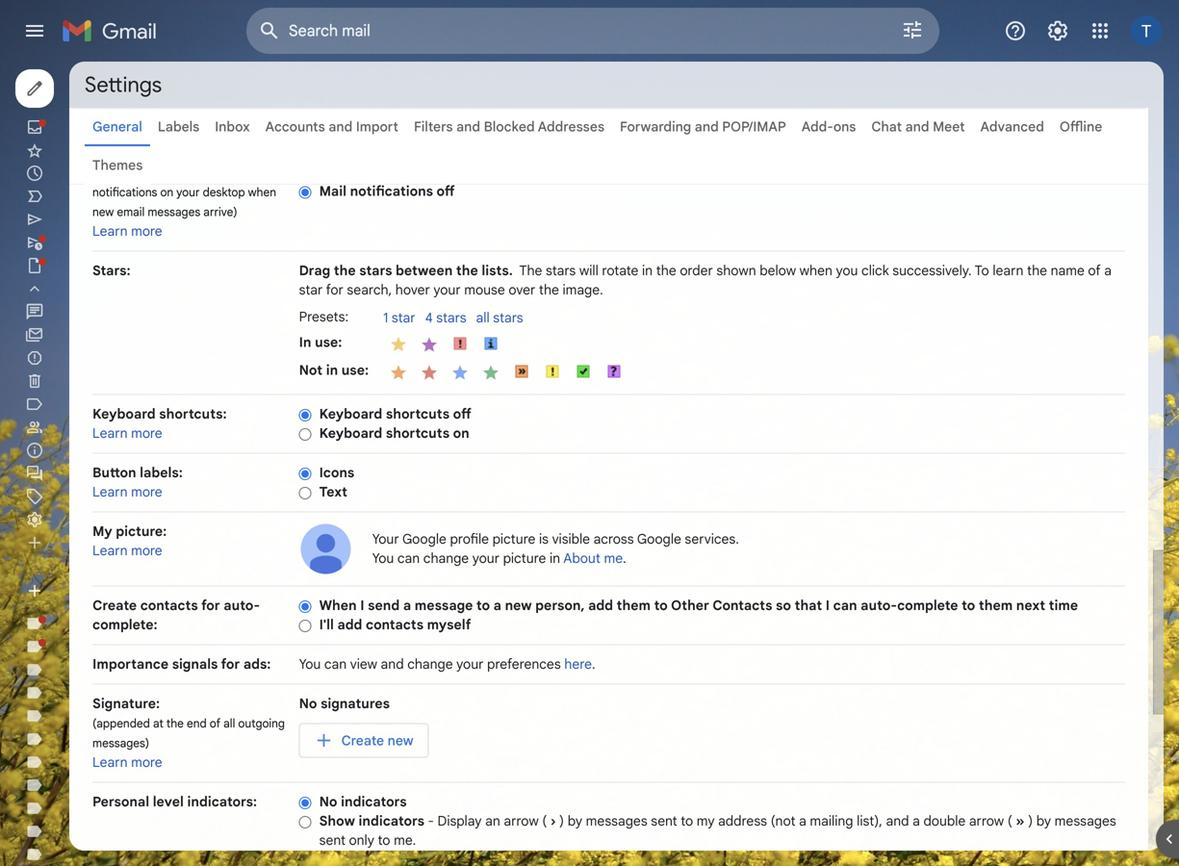 Task type: locate. For each thing, give the bounding box(es) containing it.
can down your
[[398, 550, 420, 567]]

1 by from the left
[[568, 813, 583, 830]]

more inside "keyboard shortcuts: learn more"
[[131, 425, 162, 442]]

)
[[560, 813, 565, 830], [1029, 813, 1034, 830]]

for inside create contacts for auto- complete:
[[201, 598, 220, 614]]

advanced search options image
[[894, 11, 932, 49]]

no up show at the bottom left of page
[[319, 794, 338, 811]]

keyboard for keyboard shortcuts on
[[319, 425, 383, 442]]

new left person,
[[505, 598, 532, 614]]

when for desktop
[[248, 185, 276, 200]]

learn down my at the left of the page
[[92, 543, 128, 560]]

all stars link
[[476, 310, 533, 328]]

i right that
[[826, 598, 830, 614]]

more inside signature: (appended at the end of all outgoing messages) learn more
[[131, 755, 162, 771]]

contacts down send
[[366, 617, 424, 634]]

. right preferences
[[592, 656, 596, 673]]

1 horizontal spatial messages
[[586, 813, 648, 830]]

0 vertical spatial create
[[92, 598, 137, 614]]

can left view
[[324, 656, 347, 673]]

me
[[604, 550, 623, 567]]

1 horizontal spatial new
[[388, 733, 414, 750]]

0 horizontal spatial auto-
[[224, 598, 260, 614]]

off up keyboard shortcuts on
[[453, 406, 472, 423]]

2 vertical spatial in
[[550, 550, 561, 567]]

contacts
[[713, 598, 773, 614]]

) right »
[[1029, 813, 1034, 830]]

1 horizontal spatial them
[[979, 598, 1013, 614]]

1 horizontal spatial when
[[800, 262, 833, 279]]

and left pop/imap
[[695, 118, 719, 135]]

(allows gmail to display popup notifications on your desktop when new email messages arrive) learn more
[[92, 166, 276, 240]]

services.
[[685, 531, 739, 548]]

myself
[[427, 617, 471, 634]]

1 vertical spatial new
[[505, 598, 532, 614]]

when for below
[[800, 262, 833, 279]]

and
[[329, 118, 353, 135], [457, 118, 481, 135], [695, 118, 719, 135], [906, 118, 930, 135], [381, 656, 404, 673], [887, 813, 910, 830]]

indicators up show indicators -
[[341, 794, 407, 811]]

1 auto- from the left
[[224, 598, 260, 614]]

picture
[[493, 531, 536, 548], [503, 550, 546, 567]]

1 horizontal spatial contacts
[[366, 617, 424, 634]]

1 vertical spatial of
[[210, 717, 221, 731]]

1 more from the top
[[131, 223, 162, 240]]

0 horizontal spatial all
[[224, 717, 235, 731]]

contacts inside create contacts for auto- complete:
[[140, 598, 198, 614]]

off for mail notifications off
[[437, 183, 455, 200]]

learn down the button
[[92, 484, 128, 501]]

1 vertical spatial when
[[800, 262, 833, 279]]

1 horizontal spatial sent
[[651, 813, 678, 830]]

offline link
[[1060, 118, 1103, 135]]

more up labels:
[[131, 425, 162, 442]]

i'll
[[319, 617, 334, 634]]

auto-
[[224, 598, 260, 614], [861, 598, 898, 614]]

complete:
[[92, 617, 158, 634]]

create down signatures
[[342, 733, 384, 750]]

0 vertical spatial off
[[437, 183, 455, 200]]

1 vertical spatial add
[[338, 617, 363, 634]]

stars:
[[92, 262, 131, 279]]

the right at at the bottom left of the page
[[166, 717, 184, 731]]

when
[[248, 185, 276, 200], [800, 262, 833, 279]]

2 arrow from the left
[[970, 813, 1005, 830]]

1 horizontal spatial create
[[342, 733, 384, 750]]

mouse
[[464, 282, 505, 299]]

chat
[[872, 118, 902, 135]]

i left send
[[360, 598, 365, 614]]

use:
[[315, 334, 342, 351], [342, 362, 369, 379]]

1 horizontal spatial of
[[1089, 262, 1101, 279]]

change down myself
[[408, 656, 453, 673]]

for left ads:
[[221, 656, 240, 673]]

1 ( from the left
[[542, 813, 547, 830]]

my
[[92, 523, 112, 540]]

for for auto-
[[201, 598, 220, 614]]

0 vertical spatial all
[[476, 310, 490, 326]]

) by messages sent only to me.
[[319, 813, 1117, 849]]

add down when
[[338, 617, 363, 634]]

them down the me
[[617, 598, 651, 614]]

when inside (allows gmail to display popup notifications on your desktop when new email messages arrive) learn more
[[248, 185, 276, 200]]

complete
[[898, 598, 959, 614]]

1 vertical spatial shortcuts
[[386, 425, 450, 442]]

0 vertical spatial star
[[299, 282, 323, 299]]

create up complete:
[[92, 598, 137, 614]]

and right filters
[[457, 118, 481, 135]]

0 horizontal spatial by
[[568, 813, 583, 830]]

1 vertical spatial all
[[224, 717, 235, 731]]

forwarding and pop/imap
[[620, 118, 787, 135]]

more down picture:
[[131, 543, 162, 560]]

0 horizontal spatial messages
[[148, 205, 201, 220]]

0 horizontal spatial sent
[[319, 833, 346, 849]]

0 horizontal spatial when
[[248, 185, 276, 200]]

person,
[[536, 598, 585, 614]]

all down mouse
[[476, 310, 490, 326]]

0 vertical spatial no
[[299, 696, 317, 713]]

create inside button
[[342, 733, 384, 750]]

messages right email
[[148, 205, 201, 220]]

by inside ) by messages sent only to me.
[[1037, 813, 1052, 830]]

1
[[383, 310, 388, 326]]

0 horizontal spatial in
[[326, 362, 338, 379]]

keyboard right keyboard shortcuts off radio at the left top
[[319, 406, 383, 423]]

2 them from the left
[[979, 598, 1013, 614]]

a right (not at the right
[[799, 813, 807, 830]]

0 vertical spatial contacts
[[140, 598, 198, 614]]

0 horizontal spatial for
[[201, 598, 220, 614]]

you inside your google profile picture is visible across google services. you can change your picture in about me .
[[372, 550, 394, 567]]

and for chat
[[906, 118, 930, 135]]

1 vertical spatial for
[[201, 598, 220, 614]]

and left import
[[329, 118, 353, 135]]

3 learn more link from the top
[[92, 484, 162, 501]]

shortcuts for on
[[386, 425, 450, 442]]

None search field
[[247, 8, 940, 54]]

2 horizontal spatial new
[[505, 598, 532, 614]]

picture image
[[299, 522, 353, 576]]

2 vertical spatial can
[[324, 656, 347, 673]]

4 learn more link from the top
[[92, 543, 162, 560]]

to right 'gmail'
[[165, 166, 175, 180]]

no for no indicators
[[319, 794, 338, 811]]

1 horizontal spatial can
[[398, 550, 420, 567]]

2 vertical spatial for
[[221, 656, 240, 673]]

contacts up complete:
[[140, 598, 198, 614]]

2 i from the left
[[826, 598, 830, 614]]

1 horizontal spatial all
[[476, 310, 490, 326]]

0 horizontal spatial google
[[403, 531, 447, 548]]

4
[[425, 310, 433, 326]]

notifications up email
[[92, 185, 157, 200]]

picture down is at the left of the page
[[503, 550, 546, 567]]

to down show indicators -
[[378, 833, 391, 849]]

4 more from the top
[[131, 543, 162, 560]]

a right the name at the right top
[[1105, 262, 1112, 279]]

a
[[1105, 262, 1112, 279], [403, 598, 411, 614], [494, 598, 502, 614], [799, 813, 807, 830], [913, 813, 921, 830]]

0 vertical spatial change
[[424, 550, 469, 567]]

other
[[671, 598, 710, 614]]

to inside (allows gmail to display popup notifications on your desktop when new email messages arrive) learn more
[[165, 166, 175, 180]]

accounts
[[265, 118, 325, 135]]

learn more link up the button
[[92, 425, 162, 442]]

1 horizontal spatial by
[[1037, 813, 1052, 830]]

mail notifications off
[[319, 183, 455, 200]]

sent
[[651, 813, 678, 830], [319, 833, 346, 849]]

button labels: learn more
[[92, 465, 183, 501]]

email
[[117, 205, 145, 220]]

(
[[542, 813, 547, 830], [1008, 813, 1013, 830]]

for for ads:
[[221, 656, 240, 673]]

send
[[368, 598, 400, 614]]

me.
[[394, 833, 416, 849]]

add right person,
[[589, 598, 614, 614]]

0 vertical spatial when
[[248, 185, 276, 200]]

of inside the stars will rotate in the order shown below when you click successively. to learn the name of a star for search, hover your mouse over the image.
[[1089, 262, 1101, 279]]

the right learn
[[1028, 262, 1048, 279]]

more down labels:
[[131, 484, 162, 501]]

use: right "not"
[[342, 362, 369, 379]]

by right '›'
[[568, 813, 583, 830]]

0 horizontal spatial of
[[210, 717, 221, 731]]

1 horizontal spatial notifications
[[350, 183, 433, 200]]

shown
[[717, 262, 757, 279]]

1 horizontal spatial on
[[453, 425, 470, 442]]

presets:
[[299, 309, 349, 326]]

when left you
[[800, 262, 833, 279]]

1 horizontal spatial you
[[372, 550, 394, 567]]

sent down show at the bottom left of page
[[319, 833, 346, 849]]

0 vertical spatial indicators
[[341, 794, 407, 811]]

0 horizontal spatial arrow
[[504, 813, 539, 830]]

0 horizontal spatial .
[[592, 656, 596, 673]]

filters
[[414, 118, 453, 135]]

0 vertical spatial add
[[589, 598, 614, 614]]

1 vertical spatial off
[[453, 406, 472, 423]]

google right your
[[403, 531, 447, 548]]

2 horizontal spatial can
[[834, 598, 858, 614]]

to left other
[[654, 598, 668, 614]]

learn more link for (allows
[[92, 223, 162, 240]]

main menu image
[[23, 19, 46, 42]]

notifications
[[350, 183, 433, 200], [92, 185, 157, 200]]

learn inside my picture: learn more
[[92, 543, 128, 560]]

1 vertical spatial .
[[592, 656, 596, 673]]

learn up the button
[[92, 425, 128, 442]]

when inside the stars will rotate in the order shown below when you click successively. to learn the name of a star for search, hover your mouse over the image.
[[800, 262, 833, 279]]

0 vertical spatial for
[[326, 282, 344, 299]]

1 horizontal spatial no
[[319, 794, 338, 811]]

2 learn from the top
[[92, 425, 128, 442]]

the stars will rotate in the order shown below when you click successively. to learn the name of a star for search, hover your mouse over the image.
[[299, 262, 1112, 299]]

0 horizontal spatial star
[[299, 282, 323, 299]]

2 more from the top
[[131, 425, 162, 442]]

keyboard shortcuts on
[[319, 425, 470, 442]]

no left signatures
[[299, 696, 317, 713]]

0 horizontal spatial new
[[92, 205, 114, 220]]

offline
[[1060, 118, 1103, 135]]

for down drag
[[326, 282, 344, 299]]

1 horizontal spatial in
[[550, 550, 561, 567]]

when down popup
[[248, 185, 276, 200]]

in right rotate
[[642, 262, 653, 279]]

to left my
[[681, 813, 694, 830]]

0 horizontal spatial contacts
[[140, 598, 198, 614]]

1 learn from the top
[[92, 223, 128, 240]]

shortcuts up keyboard shortcuts on
[[386, 406, 450, 423]]

. inside your google profile picture is visible across google services. you can change your picture in about me .
[[623, 550, 627, 567]]

forwarding
[[620, 118, 692, 135]]

google right 'across'
[[637, 531, 682, 548]]

learn inside signature: (appended at the end of all outgoing messages) learn more
[[92, 755, 128, 771]]

more inside (allows gmail to display popup notifications on your desktop when new email messages arrive) learn more
[[131, 223, 162, 240]]

can inside your google profile picture is visible across google services. you can change your picture in about me .
[[398, 550, 420, 567]]

messages
[[148, 205, 201, 220], [586, 813, 648, 830], [1055, 813, 1117, 830]]

.
[[623, 550, 627, 567], [592, 656, 596, 673]]

your down myself
[[457, 656, 484, 673]]

arrow right an
[[504, 813, 539, 830]]

stars up search,
[[359, 262, 392, 279]]

1 vertical spatial change
[[408, 656, 453, 673]]

create
[[92, 598, 137, 614], [342, 733, 384, 750]]

more for labels:
[[131, 484, 162, 501]]

between
[[396, 262, 453, 279]]

more down messages)
[[131, 755, 162, 771]]

1 horizontal spatial star
[[392, 310, 416, 326]]

5 learn from the top
[[92, 755, 128, 771]]

1 vertical spatial star
[[392, 310, 416, 326]]

on down keyboard shortcuts off
[[453, 425, 470, 442]]

sent left my
[[651, 813, 678, 830]]

mailing
[[810, 813, 854, 830]]

visible
[[552, 531, 590, 548]]

more down email
[[131, 223, 162, 240]]

messages right '›'
[[586, 813, 648, 830]]

learn inside button labels: learn more
[[92, 484, 128, 501]]

create for create new
[[342, 733, 384, 750]]

learn more link down messages)
[[92, 755, 162, 771]]

( left »
[[1008, 813, 1013, 830]]

star
[[299, 282, 323, 299], [392, 310, 416, 326]]

0 vertical spatial new
[[92, 205, 114, 220]]

1 learn more link from the top
[[92, 223, 162, 240]]

0 horizontal spatial add
[[338, 617, 363, 634]]

the right drag
[[334, 262, 356, 279]]

messages inside (allows gmail to display popup notifications on your desktop when new email messages arrive) learn more
[[148, 205, 201, 220]]

off
[[437, 183, 455, 200], [453, 406, 472, 423]]

can right that
[[834, 598, 858, 614]]

to right message
[[477, 598, 490, 614]]

0 vertical spatial .
[[623, 550, 627, 567]]

learn more link down email
[[92, 223, 162, 240]]

1 horizontal spatial add
[[589, 598, 614, 614]]

indicators
[[341, 794, 407, 811], [359, 813, 425, 830]]

more for shortcuts:
[[131, 425, 162, 442]]

off down filters
[[437, 183, 455, 200]]

more inside my picture: learn more
[[131, 543, 162, 560]]

3 learn from the top
[[92, 484, 128, 501]]

0 horizontal spatial )
[[560, 813, 565, 830]]

personal
[[92, 794, 149, 811]]

5 learn more link from the top
[[92, 755, 162, 771]]

1 vertical spatial can
[[834, 598, 858, 614]]

importance signals for ads:
[[92, 656, 271, 673]]

1 vertical spatial picture
[[503, 550, 546, 567]]

indicators up me. in the left bottom of the page
[[359, 813, 425, 830]]

0 horizontal spatial (
[[542, 813, 547, 830]]

picture left is at the left of the page
[[493, 531, 536, 548]]

arrow left »
[[970, 813, 1005, 830]]

your inside the stars will rotate in the order shown below when you click successively. to learn the name of a star for search, hover your mouse over the image.
[[434, 282, 461, 299]]

auto- inside create contacts for auto- complete:
[[224, 598, 260, 614]]

of
[[1089, 262, 1101, 279], [210, 717, 221, 731]]

1 horizontal spatial )
[[1029, 813, 1034, 830]]

5 more from the top
[[131, 755, 162, 771]]

new down signatures
[[388, 733, 414, 750]]

stars right 4
[[437, 310, 467, 326]]

0 vertical spatial of
[[1089, 262, 1101, 279]]

blocked
[[484, 118, 535, 135]]

and for filters
[[457, 118, 481, 135]]

gmail image
[[62, 12, 167, 50]]

keyboard up the button
[[92, 406, 156, 423]]

to
[[975, 262, 990, 279]]

1 vertical spatial indicators
[[359, 813, 425, 830]]

0 horizontal spatial no
[[299, 696, 317, 713]]

you down i'll add contacts myself radio
[[299, 656, 321, 673]]

star down drag
[[299, 282, 323, 299]]

. down 'across'
[[623, 550, 627, 567]]

star right '1' at the left
[[392, 310, 416, 326]]

4 learn from the top
[[92, 543, 128, 560]]

your down "display"
[[176, 185, 200, 200]]

1 star link
[[383, 310, 425, 328]]

2 vertical spatial new
[[388, 733, 414, 750]]

learn more link for keyboard
[[92, 425, 162, 442]]

0 vertical spatial you
[[372, 550, 394, 567]]

hover
[[396, 282, 430, 299]]

messages right »
[[1055, 813, 1117, 830]]

2 learn more link from the top
[[92, 425, 162, 442]]

0 vertical spatial sent
[[651, 813, 678, 830]]

(allows
[[92, 166, 129, 180]]

preferences
[[487, 656, 561, 673]]

2 horizontal spatial messages
[[1055, 813, 1117, 830]]

a up i'll add contacts myself
[[403, 598, 411, 614]]

1 horizontal spatial (
[[1008, 813, 1013, 830]]

list),
[[857, 813, 883, 830]]

you can view and change your preferences here .
[[299, 656, 596, 673]]

1 horizontal spatial google
[[637, 531, 682, 548]]

all left outgoing in the left bottom of the page
[[224, 717, 235, 731]]

keyboard shortcuts off
[[319, 406, 472, 423]]

1 horizontal spatial arrow
[[970, 813, 1005, 830]]

0 horizontal spatial i
[[360, 598, 365, 614]]

of inside signature: (appended at the end of all outgoing messages) learn more
[[210, 717, 221, 731]]

1 horizontal spatial .
[[623, 550, 627, 567]]

learn inside "keyboard shortcuts: learn more"
[[92, 425, 128, 442]]

your
[[176, 185, 200, 200], [434, 282, 461, 299], [473, 550, 500, 567], [457, 656, 484, 673]]

of right the name at the right top
[[1089, 262, 1101, 279]]

2 horizontal spatial in
[[642, 262, 653, 279]]

(appended
[[92, 717, 150, 731]]

notifications inside (allows gmail to display popup notifications on your desktop when new email messages arrive) learn more
[[92, 185, 157, 200]]

auto- up ads:
[[224, 598, 260, 614]]

0 vertical spatial in
[[642, 262, 653, 279]]

for up signals
[[201, 598, 220, 614]]

3 more from the top
[[131, 484, 162, 501]]

filters and blocked addresses link
[[414, 118, 605, 135]]

keyboard inside "keyboard shortcuts: learn more"
[[92, 406, 156, 423]]

1 ) from the left
[[560, 813, 565, 830]]

1 vertical spatial sent
[[319, 833, 346, 849]]

0 horizontal spatial on
[[160, 185, 174, 200]]

0 horizontal spatial them
[[617, 598, 651, 614]]

2 shortcuts from the top
[[386, 425, 450, 442]]

learn for my
[[92, 543, 128, 560]]

off for keyboard shortcuts off
[[453, 406, 472, 423]]

search,
[[347, 282, 392, 299]]

1 shortcuts from the top
[[386, 406, 450, 423]]

0 horizontal spatial you
[[299, 656, 321, 673]]

1 vertical spatial no
[[319, 794, 338, 811]]

2 by from the left
[[1037, 813, 1052, 830]]

button
[[92, 465, 136, 482]]

1 horizontal spatial auto-
[[861, 598, 898, 614]]

2 horizontal spatial for
[[326, 282, 344, 299]]

filters and blocked addresses
[[414, 118, 605, 135]]

0 vertical spatial shortcuts
[[386, 406, 450, 423]]

1 vertical spatial on
[[453, 425, 470, 442]]

mail
[[319, 183, 347, 200]]

1 horizontal spatial for
[[221, 656, 240, 673]]

contacts
[[140, 598, 198, 614], [366, 617, 424, 634]]

( left '›'
[[542, 813, 547, 830]]

change down profile
[[424, 550, 469, 567]]

1 vertical spatial use:
[[342, 362, 369, 379]]

more
[[131, 223, 162, 240], [131, 425, 162, 442], [131, 484, 162, 501], [131, 543, 162, 560], [131, 755, 162, 771]]

0 vertical spatial on
[[160, 185, 174, 200]]

keyboard up icons
[[319, 425, 383, 442]]

ads:
[[244, 656, 271, 673]]

learn down email
[[92, 223, 128, 240]]

create inside create contacts for auto- complete:
[[92, 598, 137, 614]]

you down your
[[372, 550, 394, 567]]

them left next
[[979, 598, 1013, 614]]

your up 1 star 4 stars all stars
[[434, 282, 461, 299]]

shortcuts down keyboard shortcuts off
[[386, 425, 450, 442]]

1 arrow from the left
[[504, 813, 539, 830]]

2 ) from the left
[[1029, 813, 1034, 830]]

more inside button labels: learn more
[[131, 484, 162, 501]]

google
[[403, 531, 447, 548], [637, 531, 682, 548]]

1 vertical spatial create
[[342, 733, 384, 750]]

navigation
[[0, 62, 231, 867]]

learn more link down the button
[[92, 484, 162, 501]]

0 horizontal spatial notifications
[[92, 185, 157, 200]]

Text radio
[[299, 486, 312, 501]]



Task type: vqa. For each thing, say whether or not it's contained in the screenshot.
TEXT
yes



Task type: describe. For each thing, give the bounding box(es) containing it.
settings
[[85, 71, 162, 98]]

only
[[349, 833, 375, 849]]

2 ( from the left
[[1008, 813, 1013, 830]]

add-
[[802, 118, 834, 135]]

labels link
[[158, 118, 200, 135]]

in inside the stars will rotate in the order shown below when you click successively. to learn the name of a star for search, hover your mouse over the image.
[[642, 262, 653, 279]]

learn inside (allows gmail to display popup notifications on your desktop when new email messages arrive) learn more
[[92, 223, 128, 240]]

0 vertical spatial picture
[[493, 531, 536, 548]]

advanced
[[981, 118, 1045, 135]]

not in use:
[[299, 362, 369, 379]]

the left order
[[657, 262, 677, 279]]

settings image
[[1047, 19, 1070, 42]]

in
[[299, 334, 312, 351]]

support image
[[1004, 19, 1028, 42]]

change inside your google profile picture is visible across google services. you can change your picture in about me .
[[424, 550, 469, 567]]

to right complete
[[962, 598, 976, 614]]

signatures
[[321, 696, 390, 713]]

the down the
[[539, 282, 559, 299]]

your inside (allows gmail to display popup notifications on your desktop when new email messages arrive) learn more
[[176, 185, 200, 200]]

name
[[1051, 262, 1085, 279]]

star inside the stars will rotate in the order shown below when you click successively. to learn the name of a star for search, hover your mouse over the image.
[[299, 282, 323, 299]]

view
[[350, 656, 377, 673]]

learn more link for my
[[92, 543, 162, 560]]

1 vertical spatial contacts
[[366, 617, 424, 634]]

and for forwarding
[[695, 118, 719, 135]]

search mail image
[[252, 13, 287, 48]]

the up mouse
[[456, 262, 478, 279]]

a left the double
[[913, 813, 921, 830]]

that
[[795, 598, 823, 614]]

Keyboard shortcuts off radio
[[299, 408, 312, 423]]

1 google from the left
[[403, 531, 447, 548]]

1 star 4 stars all stars
[[383, 310, 523, 326]]

add-ons link
[[802, 118, 857, 135]]

meet
[[933, 118, 966, 135]]

so
[[776, 598, 792, 614]]

messages)
[[92, 737, 149, 751]]

learn
[[993, 262, 1024, 279]]

»
[[1016, 813, 1025, 830]]

end
[[187, 717, 207, 731]]

indicators for no
[[341, 794, 407, 811]]

click
[[862, 262, 890, 279]]

and right list),
[[887, 813, 910, 830]]

a right message
[[494, 598, 502, 614]]

keyboard shortcuts: learn more
[[92, 406, 227, 442]]

about me link
[[564, 550, 623, 567]]

I'll add contacts myself radio
[[299, 619, 312, 634]]

shortcuts:
[[159, 406, 227, 423]]

to inside ) by messages sent only to me.
[[378, 833, 391, 849]]

Search mail text field
[[289, 21, 848, 40]]

when i send a message to a new person, add them to other contacts so that i can auto-complete to them next time
[[319, 598, 1079, 614]]

indicators for show
[[359, 813, 425, 830]]

keyboard for keyboard shortcuts: learn more
[[92, 406, 156, 423]]

your
[[372, 531, 399, 548]]

(not
[[771, 813, 796, 830]]

an
[[485, 813, 501, 830]]

show
[[319, 813, 355, 830]]

0 vertical spatial use:
[[315, 334, 342, 351]]

on inside (allows gmail to display popup notifications on your desktop when new email messages arrive) learn more
[[160, 185, 174, 200]]

not
[[299, 362, 323, 379]]

messages inside ) by messages sent only to me.
[[1055, 813, 1117, 830]]

new inside (allows gmail to display popup notifications on your desktop when new email messages arrive) learn more
[[92, 205, 114, 220]]

keyboard for keyboard shortcuts off
[[319, 406, 383, 423]]

message
[[415, 598, 473, 614]]

is
[[539, 531, 549, 548]]

Keyboard shortcuts on radio
[[299, 427, 312, 442]]

signature: (appended at the end of all outgoing messages) learn more
[[92, 696, 285, 771]]

for inside the stars will rotate in the order shown below when you click successively. to learn the name of a star for search, hover your mouse over the image.
[[326, 282, 344, 299]]

image.
[[563, 282, 604, 299]]

0 horizontal spatial can
[[324, 656, 347, 673]]

about
[[564, 550, 601, 567]]

learn more link for button
[[92, 484, 162, 501]]

my
[[697, 813, 715, 830]]

Show indicators radio
[[299, 816, 312, 830]]

1 i from the left
[[360, 598, 365, 614]]

new inside create new button
[[388, 733, 414, 750]]

chat and meet
[[872, 118, 966, 135]]

signature:
[[92, 696, 160, 713]]

no signatures
[[299, 696, 390, 713]]

popup
[[218, 166, 252, 180]]

outgoing
[[238, 717, 285, 731]]

import
[[356, 118, 399, 135]]

sent inside ) by messages sent only to me.
[[319, 833, 346, 849]]

more for picture:
[[131, 543, 162, 560]]

text
[[319, 484, 348, 501]]

the
[[520, 262, 543, 279]]

your inside your google profile picture is visible across google services. you can change your picture in about me .
[[473, 550, 500, 567]]

drag the stars between the lists.
[[299, 262, 513, 279]]

forwarding and pop/imap link
[[620, 118, 787, 135]]

address
[[719, 813, 768, 830]]

When I send a message to a new person, add them to Other Contacts so that I can auto-complete to them next time radio
[[299, 600, 312, 614]]

1 them from the left
[[617, 598, 651, 614]]

importance
[[92, 656, 169, 673]]

learn for button
[[92, 484, 128, 501]]

2 google from the left
[[637, 531, 682, 548]]

themes
[[92, 157, 143, 174]]

general link
[[92, 118, 142, 135]]

level
[[153, 794, 184, 811]]

Icons radio
[[299, 467, 312, 481]]

i'll add contacts myself
[[319, 617, 471, 634]]

rotate
[[602, 262, 639, 279]]

create for create contacts for auto- complete:
[[92, 598, 137, 614]]

and for accounts
[[329, 118, 353, 135]]

labels:
[[140, 465, 183, 482]]

Mail notifications off radio
[[299, 185, 312, 200]]

themes link
[[92, 157, 143, 174]]

1 vertical spatial you
[[299, 656, 321, 673]]

at
[[153, 717, 164, 731]]

›
[[551, 813, 556, 830]]

shortcuts for off
[[386, 406, 450, 423]]

below
[[760, 262, 797, 279]]

indicators:
[[187, 794, 257, 811]]

no for no signatures
[[299, 696, 317, 713]]

the inside signature: (appended at the end of all outgoing messages) learn more
[[166, 717, 184, 731]]

and right view
[[381, 656, 404, 673]]

stars down 'over'
[[493, 310, 523, 326]]

) inside ) by messages sent only to me.
[[1029, 813, 1034, 830]]

double
[[924, 813, 966, 830]]

over
[[509, 282, 536, 299]]

here link
[[565, 656, 592, 673]]

desktop
[[203, 185, 245, 200]]

a inside the stars will rotate in the order shown below when you click successively. to learn the name of a star for search, hover your mouse over the image.
[[1105, 262, 1112, 279]]

advanced link
[[981, 118, 1045, 135]]

learn for keyboard
[[92, 425, 128, 442]]

icons
[[319, 465, 355, 482]]

all inside signature: (appended at the end of all outgoing messages) learn more
[[224, 717, 235, 731]]

in inside your google profile picture is visible across google services. you can change your picture in about me .
[[550, 550, 561, 567]]

stars inside the stars will rotate in the order shown below when you click successively. to learn the name of a star for search, hover your mouse over the image.
[[546, 262, 576, 279]]

when
[[319, 598, 357, 614]]

create new
[[342, 733, 414, 750]]

display an arrow ( › ) by messages sent to my address (not a mailing list), and a double arrow ( »
[[438, 813, 1025, 830]]

drag
[[299, 262, 330, 279]]

display
[[178, 166, 215, 180]]

-
[[428, 813, 434, 830]]

2 auto- from the left
[[861, 598, 898, 614]]

add-ons
[[802, 118, 857, 135]]

no indicators
[[319, 794, 407, 811]]

create contacts for auto- complete:
[[92, 598, 260, 634]]

No indicators radio
[[299, 796, 312, 811]]

will
[[580, 262, 599, 279]]

inbox link
[[215, 118, 250, 135]]



